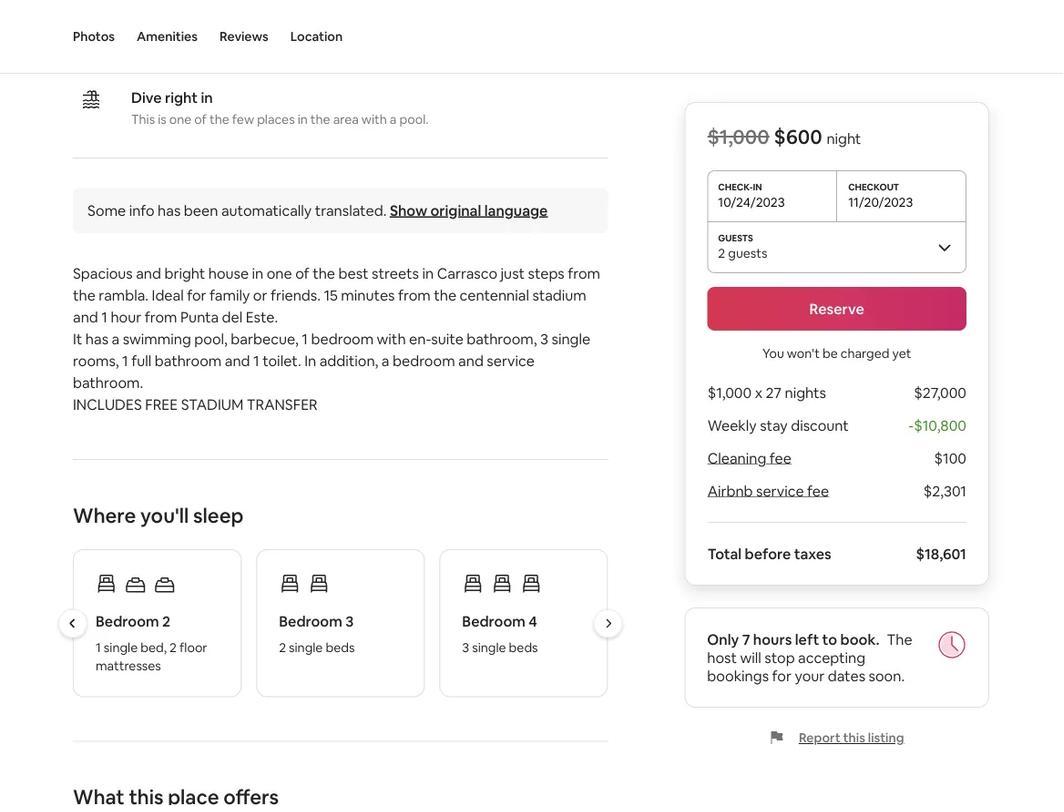 Task type: describe. For each thing, give the bounding box(es) containing it.
it
[[73, 329, 82, 348]]

swimming
[[123, 329, 191, 348]]

del
[[222, 308, 243, 326]]

bathroom.
[[73, 373, 143, 392]]

reserve button
[[707, 287, 967, 331]]

mattresses
[[96, 657, 161, 674]]

only 7 hours left to book.
[[707, 630, 880, 649]]

one for is
[[169, 111, 192, 128]]

2 guests
[[718, 245, 768, 262]]

and down suite
[[458, 351, 484, 370]]

4 inside bedroom 4 3 single beds
[[529, 612, 537, 631]]

family
[[210, 286, 250, 304]]

bedroom for bedroom 3
[[279, 612, 342, 631]]

streets
[[372, 264, 419, 282]]

will
[[740, 648, 762, 667]]

this
[[131, 111, 155, 128]]

free
[[145, 395, 178, 414]]

soon.
[[869, 667, 905, 685]]

$600
[[774, 123, 822, 149]]

includes
[[73, 395, 142, 414]]

in up or
[[252, 264, 264, 282]]

area
[[333, 111, 359, 128]]

show original language button
[[390, 201, 548, 220]]

left
[[795, 630, 819, 649]]

just
[[501, 264, 525, 282]]

baths
[[313, 16, 351, 35]]

rambla.
[[99, 286, 149, 304]]

beds for bedroom 4
[[509, 639, 538, 656]]

bathroom
[[155, 351, 222, 370]]

listing
[[868, 730, 904, 746]]

1 inside bedroom 2 1 single bed, 2 floor mattresses
[[96, 639, 101, 656]]

accepting
[[798, 648, 866, 667]]

before
[[745, 544, 791, 563]]

previous image
[[67, 618, 78, 629]]

0 horizontal spatial from
[[145, 308, 177, 326]]

weekly stay discount
[[707, 416, 849, 435]]

you
[[763, 345, 784, 362]]

in
[[305, 351, 316, 370]]

for inside the host will stop accepting bookings for your dates soon.
[[772, 667, 792, 685]]

bedroom for bedroom 2
[[96, 612, 159, 631]]

2.5 baths
[[291, 16, 351, 35]]

total
[[707, 544, 742, 563]]

best
[[339, 264, 369, 282]]

report this listing button
[[770, 730, 904, 746]]

1 vertical spatial service
[[756, 482, 804, 500]]

has inside "spacious and bright house in one of the best streets in carrasco just steps from the rambla. ideal for family or friends. 15 minutes from the centennial stadium and 1 hour from punta del este. it has a swimming pool, barbecue, 1 bedroom with en-suite bathroom, 3 single rooms, 1 full bathroom and 1 toilet. in addition, a bedroom and service bathroom. includes free stadium transfer"
[[86, 329, 109, 348]]

a inside dive right in this is one of the few places in the area with a pool.
[[390, 111, 397, 128]]

2 right bed,
[[170, 639, 177, 656]]

dates
[[828, 667, 866, 685]]

bright
[[164, 264, 205, 282]]

single for bedroom 2
[[104, 639, 138, 656]]

1 vertical spatial fee
[[807, 482, 829, 500]]

book.
[[841, 630, 880, 649]]

the down the carrasco
[[434, 286, 457, 304]]

$1,000 x 27 nights
[[707, 383, 826, 402]]

with inside "spacious and bright house in one of the best streets in carrasco just steps from the rambla. ideal for family or friends. 15 minutes from the centennial stadium and 1 hour from punta del este. it has a swimming pool, barbecue, 1 bedroom with en-suite bathroom, 3 single rooms, 1 full bathroom and 1 toilet. in addition, a bedroom and service bathroom. includes free stadium transfer"
[[377, 329, 406, 348]]

-$10,800
[[909, 416, 967, 435]]

cleaning
[[707, 449, 766, 467]]

language
[[484, 201, 548, 220]]

hour
[[111, 308, 141, 326]]

this
[[843, 730, 866, 746]]

bed,
[[141, 639, 167, 656]]

3 inside bedroom 3 2 single beds
[[346, 612, 354, 631]]

-
[[909, 416, 914, 435]]

0 horizontal spatial 4
[[146, 16, 154, 35]]

original
[[431, 201, 481, 220]]

few
[[232, 111, 254, 128]]

3 inside "spacious and bright house in one of the best streets in carrasco just steps from the rambla. ideal for family or friends. 15 minutes from the centennial stadium and 1 hour from punta del este. it has a swimming pool, barbecue, 1 bedroom with en-suite bathroom, 3 single rooms, 1 full bathroom and 1 toilet. in addition, a bedroom and service bathroom. includes free stadium transfer"
[[540, 329, 549, 348]]

$1,000 for $600
[[707, 123, 769, 149]]

places
[[257, 111, 295, 128]]

carrasco
[[437, 264, 498, 282]]

pool,
[[194, 329, 228, 348]]

suite
[[431, 329, 464, 348]]

2 up bed,
[[162, 612, 171, 631]]

bathroom,
[[467, 329, 537, 348]]

10
[[73, 16, 88, 35]]

1 vertical spatial a
[[112, 329, 120, 348]]

ideal
[[152, 286, 184, 304]]

$10,800
[[914, 416, 967, 435]]

the left area on the top left
[[311, 111, 330, 128]]

single for bedroom 3
[[289, 639, 323, 656]]

2 inside 2 guests popup button
[[718, 245, 726, 262]]

0 vertical spatial has
[[158, 201, 181, 220]]

rooms,
[[73, 351, 119, 370]]

cleaning fee
[[707, 449, 791, 467]]

one for in
[[267, 264, 292, 282]]

for inside "spacious and bright house in one of the best streets in carrasco just steps from the rambla. ideal for family or friends. 15 minutes from the centennial stadium and 1 hour from punta del este. it has a swimming pool, barbecue, 1 bedroom with en-suite bathroom, 3 single rooms, 1 full bathroom and 1 toilet. in addition, a bedroom and service bathroom. includes free stadium transfer"
[[187, 286, 206, 304]]

be
[[823, 345, 838, 362]]

floor
[[180, 639, 207, 656]]

service inside "spacious and bright house in one of the best streets in carrasco just steps from the rambla. ideal for family or friends. 15 minutes from the centennial stadium and 1 hour from punta del este. it has a swimming pool, barbecue, 1 bedroom with en-suite bathroom, 3 single rooms, 1 full bathroom and 1 toilet. in addition, a bedroom and service bathroom. includes free stadium transfer"
[[487, 351, 535, 370]]

total before taxes
[[707, 544, 831, 563]]

is
[[158, 111, 167, 128]]

airbnb service fee button
[[707, 482, 829, 500]]

automatically
[[221, 201, 312, 220]]

amenities
[[137, 28, 198, 45]]

bookings
[[707, 667, 769, 685]]

stop
[[765, 648, 795, 667]]

1 left hour
[[101, 308, 107, 326]]

translated.
[[315, 201, 387, 220]]

yet
[[893, 345, 912, 362]]

some
[[87, 201, 126, 220]]

2 guests button
[[707, 221, 967, 272]]

centennial
[[460, 286, 529, 304]]

single for bedroom 4
[[472, 639, 506, 656]]

dive
[[131, 88, 162, 107]]

amenities button
[[137, 0, 198, 73]]

spacious and bright house in one of the best streets in carrasco just steps from the rambla. ideal for family or friends. 15 minutes from the centennial stadium and 1 hour from punta del este. it has a swimming pool, barbecue, 1 bedroom with en-suite bathroom, 3 single rooms, 1 full bathroom and 1 toilet. in addition, a bedroom and service bathroom. includes free stadium transfer
[[73, 264, 604, 414]]

addition,
[[320, 351, 378, 370]]

full
[[131, 351, 152, 370]]

x
[[755, 383, 762, 402]]

sleep
[[193, 503, 244, 529]]

taxes
[[794, 544, 831, 563]]

where
[[73, 503, 136, 529]]

in right right
[[201, 88, 213, 107]]

and down pool, at the top left of page
[[225, 351, 250, 370]]

este.
[[246, 308, 278, 326]]



Task type: locate. For each thing, give the bounding box(es) containing it.
fee down weekly stay discount
[[769, 449, 791, 467]]

in right places
[[298, 111, 308, 128]]

you'll
[[140, 503, 189, 529]]

for left "your"
[[772, 667, 792, 685]]

and up the it
[[73, 308, 98, 326]]

· right bedrooms
[[230, 16, 233, 35]]

of for few
[[194, 111, 207, 128]]

1 horizontal spatial of
[[295, 264, 309, 282]]

has right info
[[158, 201, 181, 220]]

from down the streets
[[398, 286, 431, 304]]

7
[[236, 16, 244, 35], [742, 630, 750, 649]]

1 up in
[[302, 329, 308, 348]]

0 vertical spatial 4
[[146, 16, 154, 35]]

steps
[[528, 264, 565, 282]]

one up friends.
[[267, 264, 292, 282]]

next image
[[603, 618, 614, 629]]

guests right "10"
[[91, 16, 136, 35]]

bedroom inside bedroom 2 1 single bed, 2 floor mattresses
[[96, 612, 159, 631]]

bedroom inside bedroom 3 2 single beds
[[279, 612, 342, 631]]

service down bathroom,
[[487, 351, 535, 370]]

2 down 10/24/2023
[[718, 245, 726, 262]]

$1,000
[[707, 123, 769, 149], [707, 383, 752, 402]]

1 up mattresses
[[96, 639, 101, 656]]

2 horizontal spatial 3
[[540, 329, 549, 348]]

1 down barbecue,
[[253, 351, 259, 370]]

3
[[540, 329, 549, 348], [346, 612, 354, 631], [462, 639, 469, 656]]

1 vertical spatial 4
[[529, 612, 537, 631]]

1 bedroom from the left
[[96, 612, 159, 631]]

$100
[[935, 449, 967, 467]]

2 bedroom from the left
[[279, 612, 342, 631]]

with inside dive right in this is one of the few places in the area with a pool.
[[362, 111, 387, 128]]

beds inside bedroom 3 2 single beds
[[326, 639, 355, 656]]

2 horizontal spatial from
[[568, 264, 601, 282]]

1 horizontal spatial from
[[398, 286, 431, 304]]

1 vertical spatial has
[[86, 329, 109, 348]]

bedroom inside bedroom 4 3 single beds
[[462, 612, 526, 631]]

0 horizontal spatial one
[[169, 111, 192, 128]]

2 vertical spatial a
[[382, 351, 390, 370]]

0 horizontal spatial for
[[187, 286, 206, 304]]

0 vertical spatial bedroom
[[311, 329, 374, 348]]

show
[[390, 201, 427, 220]]

1 horizontal spatial service
[[756, 482, 804, 500]]

1 horizontal spatial fee
[[807, 482, 829, 500]]

$2,301
[[924, 482, 967, 500]]

1 horizontal spatial bedroom
[[393, 351, 455, 370]]

0 horizontal spatial bedroom
[[311, 329, 374, 348]]

3 bedroom from the left
[[462, 612, 526, 631]]

dive right in this is one of the few places in the area with a pool.
[[131, 88, 429, 128]]

for up punta at left
[[187, 286, 206, 304]]

discount
[[791, 416, 849, 435]]

and up ideal
[[136, 264, 161, 282]]

2 · from the left
[[230, 16, 233, 35]]

bedroom 2 1 single bed, 2 floor mattresses
[[96, 612, 207, 674]]

1 vertical spatial 3
[[346, 612, 354, 631]]

1 vertical spatial $1,000
[[707, 383, 752, 402]]

0 vertical spatial a
[[390, 111, 397, 128]]

7 right "only"
[[742, 630, 750, 649]]

guests for 10
[[91, 16, 136, 35]]

1 left full
[[122, 351, 128, 370]]

with right area on the top left
[[362, 111, 387, 128]]

location
[[290, 28, 343, 45]]

guests down 10/24/2023
[[728, 245, 768, 262]]

11/20/2023
[[849, 194, 913, 210]]

you won't be charged yet
[[763, 345, 912, 362]]

beds
[[248, 16, 281, 35], [326, 639, 355, 656], [509, 639, 538, 656]]

4 left next image
[[529, 612, 537, 631]]

of inside "spacious and bright house in one of the best streets in carrasco just steps from the rambla. ideal for family or friends. 15 minutes from the centennial stadium and 1 hour from punta del este. it has a swimming pool, barbecue, 1 bedroom with en-suite bathroom, 3 single rooms, 1 full bathroom and 1 toilet. in addition, a bedroom and service bathroom. includes free stadium transfer"
[[295, 264, 309, 282]]

1 vertical spatial 7
[[742, 630, 750, 649]]

photos button
[[73, 0, 115, 73]]

1 vertical spatial bedroom
[[393, 351, 455, 370]]

one right is
[[169, 111, 192, 128]]

your
[[795, 667, 825, 685]]

single inside bedroom 4 3 single beds
[[472, 639, 506, 656]]

has
[[158, 201, 181, 220], [86, 329, 109, 348]]

2 vertical spatial 3
[[462, 639, 469, 656]]

beds inside bedroom 4 3 single beds
[[509, 639, 538, 656]]

0 horizontal spatial guests
[[91, 16, 136, 35]]

location button
[[290, 0, 343, 73]]

1 horizontal spatial 3
[[462, 639, 469, 656]]

1 vertical spatial of
[[295, 264, 309, 282]]

0 vertical spatial $1,000
[[707, 123, 769, 149]]

1 horizontal spatial one
[[267, 264, 292, 282]]

$1,000 for x
[[707, 383, 752, 402]]

1 horizontal spatial beds
[[326, 639, 355, 656]]

bedroom for bedroom 4
[[462, 612, 526, 631]]

0 horizontal spatial beds
[[248, 16, 281, 35]]

service down cleaning fee button
[[756, 482, 804, 500]]

0 vertical spatial fee
[[769, 449, 791, 467]]

guests inside popup button
[[728, 245, 768, 262]]

1 horizontal spatial guests
[[728, 245, 768, 262]]

stay
[[760, 416, 788, 435]]

charged
[[841, 345, 890, 362]]

photos
[[73, 28, 115, 45]]

0 vertical spatial guests
[[91, 16, 136, 35]]

some info has been automatically translated. show original language
[[87, 201, 548, 220]]

right
[[165, 88, 198, 107]]

0 horizontal spatial of
[[194, 111, 207, 128]]

with left en-
[[377, 329, 406, 348]]

0 vertical spatial of
[[194, 111, 207, 128]]

single inside "spacious and bright house in one of the best streets in carrasco just steps from the rambla. ideal for family or friends. 15 minutes from the centennial stadium and 1 hour from punta del este. it has a swimming pool, barbecue, 1 bedroom with en-suite bathroom, 3 single rooms, 1 full bathroom and 1 toilet. in addition, a bedroom and service bathroom. includes free stadium transfer"
[[552, 329, 591, 348]]

night
[[827, 129, 861, 148]]

0 vertical spatial for
[[187, 286, 206, 304]]

1 horizontal spatial has
[[158, 201, 181, 220]]

15
[[324, 286, 338, 304]]

friends.
[[271, 286, 321, 304]]

of down right
[[194, 111, 207, 128]]

1 vertical spatial one
[[267, 264, 292, 282]]

the host will stop accepting bookings for your dates soon.
[[707, 630, 913, 685]]

0 vertical spatial service
[[487, 351, 535, 370]]

0 horizontal spatial 3
[[346, 612, 354, 631]]

minutes
[[341, 286, 395, 304]]

1 vertical spatial with
[[377, 329, 406, 348]]

the down spacious in the top of the page
[[73, 286, 96, 304]]

from up swimming
[[145, 308, 177, 326]]

hours
[[753, 630, 792, 649]]

reviews
[[220, 28, 269, 45]]

barbecue,
[[231, 329, 299, 348]]

service
[[487, 351, 535, 370], [756, 482, 804, 500]]

1 horizontal spatial for
[[772, 667, 792, 685]]

in right the streets
[[422, 264, 434, 282]]

$18,601
[[916, 544, 967, 563]]

cleaning fee button
[[707, 449, 791, 467]]

spacious
[[73, 264, 133, 282]]

$1,000 left x
[[707, 383, 752, 402]]

3 inside bedroom 4 3 single beds
[[462, 639, 469, 656]]

1 $1,000 from the top
[[707, 123, 769, 149]]

report this listing
[[799, 730, 904, 746]]

27
[[766, 383, 782, 402]]

2 horizontal spatial beds
[[509, 639, 538, 656]]

bedroom up addition,
[[311, 329, 374, 348]]

the up 15
[[313, 264, 335, 282]]

been
[[184, 201, 218, 220]]

one inside dive right in this is one of the few places in the area with a pool.
[[169, 111, 192, 128]]

1 horizontal spatial bedroom
[[279, 612, 342, 631]]

en-
[[409, 329, 431, 348]]

1 horizontal spatial 7
[[742, 630, 750, 649]]

· right photos
[[139, 16, 143, 35]]

the
[[887, 630, 913, 649]]

a right addition,
[[382, 351, 390, 370]]

0 horizontal spatial has
[[86, 329, 109, 348]]

guests for 2
[[728, 245, 768, 262]]

1 horizontal spatial ·
[[230, 16, 233, 35]]

has right the it
[[86, 329, 109, 348]]

weekly
[[707, 416, 757, 435]]

of up friends.
[[295, 264, 309, 282]]

a down hour
[[112, 329, 120, 348]]

1 vertical spatial from
[[398, 286, 431, 304]]

report
[[799, 730, 841, 746]]

2.5
[[291, 16, 310, 35]]

toilet.
[[263, 351, 301, 370]]

0 horizontal spatial service
[[487, 351, 535, 370]]

single inside bedroom 2 1 single bed, 2 floor mattresses
[[104, 639, 138, 656]]

$1,000 left $600 on the right top
[[707, 123, 769, 149]]

1 horizontal spatial 4
[[529, 612, 537, 631]]

beds for bedroom 3
[[326, 639, 355, 656]]

0 vertical spatial 7
[[236, 16, 244, 35]]

0 vertical spatial with
[[362, 111, 387, 128]]

punta
[[180, 308, 219, 326]]

1 · from the left
[[139, 16, 143, 35]]

10/24/2023
[[718, 194, 785, 210]]

guests
[[91, 16, 136, 35], [728, 245, 768, 262]]

2 horizontal spatial bedroom
[[462, 612, 526, 631]]

1 vertical spatial guests
[[728, 245, 768, 262]]

bedrooms
[[157, 16, 227, 35]]

0 horizontal spatial ·
[[139, 16, 143, 35]]

$27,000
[[914, 383, 967, 402]]

host
[[707, 648, 737, 667]]

nights
[[785, 383, 826, 402]]

of inside dive right in this is one of the few places in the area with a pool.
[[194, 111, 207, 128]]

the left few
[[210, 111, 229, 128]]

7 right bedrooms
[[236, 16, 244, 35]]

2 inside bedroom 3 2 single beds
[[279, 639, 286, 656]]

2
[[718, 245, 726, 262], [162, 612, 171, 631], [170, 639, 177, 656], [279, 639, 286, 656]]

0 vertical spatial one
[[169, 111, 192, 128]]

2 right floor
[[279, 639, 286, 656]]

·
[[139, 16, 143, 35], [230, 16, 233, 35]]

to
[[822, 630, 838, 649]]

of
[[194, 111, 207, 128], [295, 264, 309, 282]]

one inside "spacious and bright house in one of the best streets in carrasco just steps from the rambla. ideal for family or friends. 15 minutes from the centennial stadium and 1 hour from punta del este. it has a swimming pool, barbecue, 1 bedroom with en-suite bathroom, 3 single rooms, 1 full bathroom and 1 toilet. in addition, a bedroom and service bathroom. includes free stadium transfer"
[[267, 264, 292, 282]]

2 vertical spatial from
[[145, 308, 177, 326]]

0 vertical spatial 3
[[540, 329, 549, 348]]

4 left bedrooms
[[146, 16, 154, 35]]

1 vertical spatial for
[[772, 667, 792, 685]]

from up stadium
[[568, 264, 601, 282]]

4
[[146, 16, 154, 35], [529, 612, 537, 631]]

2 $1,000 from the top
[[707, 383, 752, 402]]

stadium
[[181, 395, 244, 414]]

fee up taxes at bottom
[[807, 482, 829, 500]]

bedroom down en-
[[393, 351, 455, 370]]

bedroom
[[311, 329, 374, 348], [393, 351, 455, 370]]

1
[[101, 308, 107, 326], [302, 329, 308, 348], [122, 351, 128, 370], [253, 351, 259, 370], [96, 639, 101, 656]]

only
[[707, 630, 739, 649]]

0 horizontal spatial fee
[[769, 449, 791, 467]]

a
[[390, 111, 397, 128], [112, 329, 120, 348], [382, 351, 390, 370]]

a left 'pool.'
[[390, 111, 397, 128]]

0 horizontal spatial bedroom
[[96, 612, 159, 631]]

single inside bedroom 3 2 single beds
[[289, 639, 323, 656]]

stadium
[[533, 286, 587, 304]]

where you'll sleep
[[73, 503, 244, 529]]

0 horizontal spatial 7
[[236, 16, 244, 35]]

$1,000 $600 night
[[707, 123, 861, 149]]

from
[[568, 264, 601, 282], [398, 286, 431, 304], [145, 308, 177, 326]]

0 vertical spatial from
[[568, 264, 601, 282]]

of for best
[[295, 264, 309, 282]]



Task type: vqa. For each thing, say whether or not it's contained in the screenshot.
games to the bottom
no



